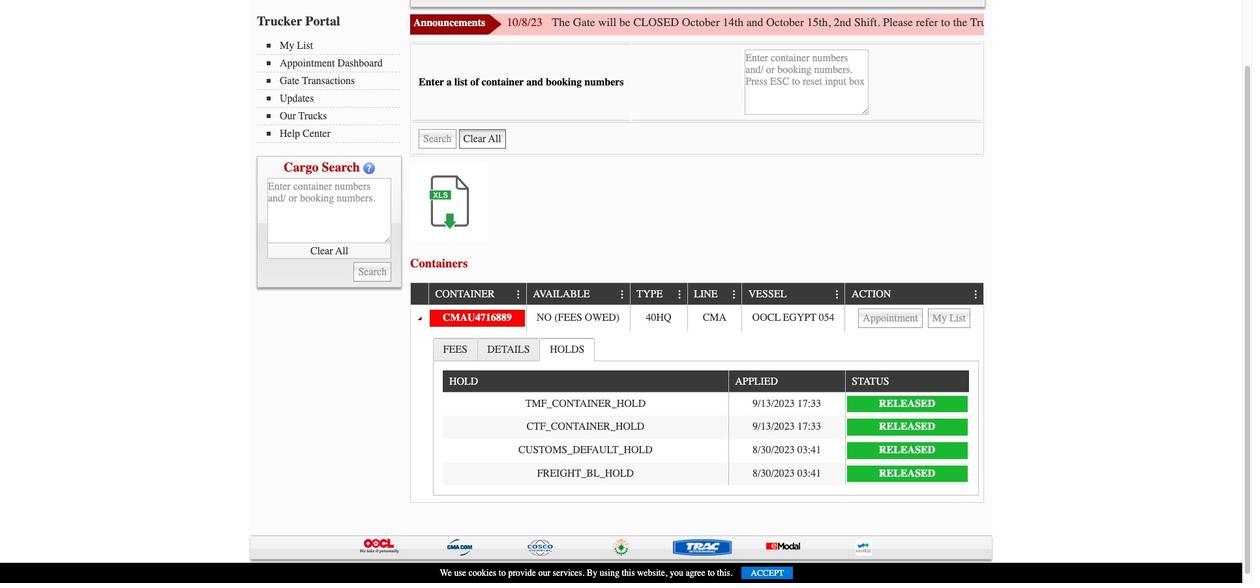 Task type: describe. For each thing, give the bounding box(es) containing it.
1 the from the left
[[953, 15, 968, 29]]

edit column settings image for type
[[675, 289, 685, 300]]

tmf_container_hold cell
[[443, 393, 728, 416]]

agree
[[686, 567, 706, 579]]

vessel link
[[749, 283, 793, 305]]

long
[[307, 566, 327, 577]]

provide
[[508, 567, 536, 579]]

hold
[[449, 376, 478, 388]]

container
[[354, 566, 390, 577]]

released cell for customs_default_hold
[[845, 439, 969, 462]]

Enter container numbers and/ or booking numbers. Press ESC to reset input box text field
[[745, 50, 869, 115]]

a
[[447, 76, 452, 88]]

be
[[619, 15, 631, 29]]

oocl
[[752, 312, 781, 324]]

shift.
[[855, 15, 880, 29]]

reserved.
[[520, 566, 557, 577]]

help
[[280, 128, 300, 140]]

row group inside 'tab list'
[[443, 393, 969, 485]]

please
[[883, 15, 913, 29]]

tree grid containing container
[[411, 283, 984, 502]]

action column header
[[845, 283, 984, 305]]

clear all button
[[267, 243, 391, 259]]

17:33 for ctf_container_hold
[[798, 421, 821, 433]]

status link
[[852, 371, 896, 392]]

clear all
[[310, 245, 348, 257]]

status
[[852, 376, 889, 388]]

row containing container
[[411, 283, 984, 305]]

portal
[[305, 14, 340, 29]]

list
[[455, 76, 468, 88]]

14th
[[723, 15, 744, 29]]

row containing hold
[[443, 371, 969, 393]]

appointment
[[280, 57, 335, 69]]

0 vertical spatial menu bar
[[410, 0, 986, 7]]

our
[[538, 567, 551, 579]]

action link
[[852, 283, 897, 305]]

8/30/2023 03:41 cell for freight_bl_hold
[[728, 462, 845, 485]]

10/8/23
[[507, 15, 543, 29]]

containers
[[410, 256, 468, 271]]

trucks
[[299, 110, 327, 122]]

booking
[[546, 76, 582, 88]]

refer
[[916, 15, 938, 29]]

you
[[670, 567, 684, 579]]

container column header
[[429, 283, 526, 305]]

use
[[454, 567, 466, 579]]

this
[[622, 567, 635, 579]]

cookies
[[469, 567, 497, 579]]

1 october from the left
[[682, 15, 720, 29]]

terminal
[[392, 566, 425, 577]]

no (fees owed)
[[537, 312, 620, 324]]

help center link
[[267, 128, 401, 140]]

released for ctf_container_hold
[[879, 421, 936, 433]]

truck
[[971, 15, 998, 29]]

Enter container numbers and/ or booking numbers.  text field
[[267, 178, 391, 243]]

0 vertical spatial and
[[747, 15, 764, 29]]

enter a list of container and booking numbers
[[419, 76, 624, 88]]

updates
[[280, 93, 314, 104]]

holds
[[550, 344, 585, 355]]

details
[[1179, 15, 1210, 29]]

egypt
[[783, 312, 817, 324]]

cargo search
[[284, 160, 360, 175]]

list
[[297, 40, 313, 52]]

9/13/2023 17:33 for tmf_container_hold
[[753, 398, 821, 409]]

row containing ctf_container_hold
[[443, 416, 969, 439]]

gate transactions link
[[267, 75, 401, 87]]

transactions
[[302, 75, 355, 87]]

freight_bl_hold cell
[[443, 462, 728, 485]]

will
[[598, 15, 617, 29]]

accept
[[751, 568, 784, 578]]

2023
[[260, 566, 278, 577]]

40hq cell
[[630, 305, 687, 331]]

we
[[440, 567, 452, 579]]

website,
[[637, 567, 668, 579]]

ctf_container_hold
[[527, 421, 645, 433]]

cmau4716889
[[443, 312, 512, 324]]

our
[[280, 110, 296, 122]]

released cell for freight_bl_hold
[[845, 462, 969, 485]]

9/13/2023 17:33 cell for tmf_container_hold
[[728, 393, 845, 416]]

ctf_container_hold cell
[[443, 416, 728, 439]]

applied link
[[735, 371, 784, 392]]

w
[[1247, 15, 1252, 29]]

type
[[637, 289, 663, 300]]

row containing customs_default_hold
[[443, 439, 969, 462]]

9/13/2023 for ctf_container_hold
[[753, 421, 795, 433]]

page
[[1080, 15, 1102, 29]]

17:33 for tmf_container_hold
[[798, 398, 821, 409]]

03:41 for freight_bl_hold
[[798, 467, 821, 479]]

lbct,
[[280, 566, 305, 577]]

type link
[[637, 283, 669, 305]]

menu bar containing my list
[[257, 38, 407, 143]]

we use cookies to provide our services. by using this website, you agree to this.
[[440, 567, 733, 579]]

gate inside my list appointment dashboard gate transactions updates our trucks help center
[[280, 75, 300, 87]]



Task type: vqa. For each thing, say whether or not it's contained in the screenshot.


Task type: locate. For each thing, give the bounding box(es) containing it.
1 horizontal spatial all
[[480, 566, 492, 577]]

row containing cmau4716889
[[411, 305, 984, 331]]

edit column settings image for available
[[617, 289, 628, 300]]

available link
[[533, 283, 596, 305]]

8/30/2023 for freight_bl_hold
[[753, 467, 795, 479]]

0 horizontal spatial to
[[499, 567, 506, 579]]

numbers
[[585, 76, 624, 88]]

line link
[[694, 283, 724, 305]]

released for freight_bl_hold
[[879, 467, 936, 479]]

3 released cell from the top
[[845, 439, 969, 462]]

my
[[280, 40, 294, 52]]

holds tab
[[540, 338, 595, 361]]

0 vertical spatial 9/13/2023
[[753, 398, 795, 409]]

0 horizontal spatial the
[[953, 15, 968, 29]]

10/8/23 the gate will be closed october 14th and october 15th, 2nd shift. please refer to the truck gate hours web page for further gate details for the w
[[507, 15, 1252, 29]]

further
[[1122, 15, 1154, 29]]

0 horizontal spatial menu bar
[[257, 38, 407, 143]]

1 9/13/2023 17:33 cell from the top
[[728, 393, 845, 416]]

grid containing hold
[[443, 371, 969, 485]]

©
[[250, 566, 257, 577]]

rights
[[494, 566, 518, 577]]

cmau4716889 cell
[[429, 305, 526, 331]]

october
[[682, 15, 720, 29], [767, 15, 804, 29]]

1 horizontal spatial and
[[747, 15, 764, 29]]

9/13/2023 17:33
[[753, 398, 821, 409], [753, 421, 821, 433]]

to
[[941, 15, 950, 29], [499, 567, 506, 579], [708, 567, 715, 579]]

gate up updates
[[280, 75, 300, 87]]

1 vertical spatial all
[[480, 566, 492, 577]]

appointment dashboard link
[[267, 57, 401, 69]]

cell
[[845, 305, 984, 331]]

all right clear
[[335, 245, 348, 257]]

details tab
[[477, 338, 540, 360]]

beach
[[329, 566, 352, 577]]

gate
[[573, 15, 595, 29], [1001, 15, 1023, 29], [280, 75, 300, 87]]

row group containing tmf_container_hold
[[443, 393, 969, 485]]

web
[[1058, 15, 1077, 29]]

action
[[852, 289, 891, 300]]

tmf_container_hold
[[526, 398, 646, 409]]

054
[[819, 312, 835, 324]]

(lbct
[[427, 566, 454, 577]]

the
[[953, 15, 968, 29], [1230, 15, 1244, 29]]

2 8/30/2023 03:41 cell from the top
[[728, 462, 845, 485]]

5 edit column settings image from the left
[[832, 289, 843, 300]]

owed)
[[585, 312, 620, 324]]

0 horizontal spatial for
[[1105, 15, 1119, 29]]

4 released cell from the top
[[845, 462, 969, 485]]

type column header
[[630, 283, 687, 305]]

october left 15th,
[[767, 15, 804, 29]]

fees
[[443, 344, 468, 355]]

oocl egypt 054 cell
[[742, 305, 845, 331]]

row containing freight_bl_hold
[[443, 462, 969, 485]]

1 9/13/2023 from the top
[[753, 398, 795, 409]]

1 vertical spatial 8/30/2023
[[753, 467, 795, 479]]

updates link
[[267, 93, 401, 104]]

1 horizontal spatial to
[[708, 567, 715, 579]]

announcements
[[414, 17, 485, 29]]

8/30/2023
[[753, 444, 795, 456], [753, 467, 795, 479]]

9/13/2023 17:33 cell
[[728, 393, 845, 416], [728, 416, 845, 439]]

1 8/30/2023 03:41 from the top
[[753, 444, 821, 456]]

8/30/2023 for customs_default_hold
[[753, 444, 795, 456]]

details
[[487, 344, 530, 355]]

1 for from the left
[[1105, 15, 1119, 29]]

edit column settings image for line
[[729, 289, 740, 300]]

0 horizontal spatial gate
[[280, 75, 300, 87]]

using
[[600, 567, 620, 579]]

cma
[[703, 312, 727, 324]]

the left 'truck'
[[953, 15, 968, 29]]

(fees
[[555, 312, 582, 324]]

2 october from the left
[[767, 15, 804, 29]]

8/30/2023 03:41 for freight_bl_hold
[[753, 467, 821, 479]]

2 8/30/2023 from the top
[[753, 467, 795, 479]]

2nd
[[834, 15, 852, 29]]

edit column settings image for vessel
[[832, 289, 843, 300]]

0 vertical spatial all
[[335, 245, 348, 257]]

row group containing cmau4716889
[[411, 305, 984, 502]]

1 horizontal spatial for
[[1213, 15, 1227, 29]]

1 horizontal spatial october
[[767, 15, 804, 29]]

enter
[[419, 76, 444, 88]]

40hq
[[646, 312, 672, 324]]

hours
[[1026, 15, 1055, 29]]

9/13/2023
[[753, 398, 795, 409], [753, 421, 795, 433]]

for right details
[[1213, 15, 1227, 29]]

edit column settings image inside the available 'column header'
[[617, 289, 628, 300]]

03:41
[[798, 444, 821, 456], [798, 467, 821, 479]]

line
[[694, 289, 718, 300]]

released cell for ctf_container_hold
[[845, 416, 969, 439]]

edit column settings image inside container "column header"
[[514, 289, 524, 300]]

1 17:33 from the top
[[798, 398, 821, 409]]

2 9/13/2023 17:33 cell from the top
[[728, 416, 845, 439]]

8/30/2023 03:41 cell for customs_default_hold
[[728, 439, 845, 462]]

1 vertical spatial 17:33
[[798, 421, 821, 433]]

4 edit column settings image from the left
[[729, 289, 740, 300]]

edit column settings image for container
[[514, 289, 524, 300]]

6 edit column settings image from the left
[[971, 289, 982, 300]]

2 horizontal spatial gate
[[1001, 15, 1023, 29]]

0 vertical spatial 8/30/2023 03:41
[[753, 444, 821, 456]]

1 edit column settings image from the left
[[514, 289, 524, 300]]

the left 'w'
[[1230, 15, 1244, 29]]

all
[[335, 245, 348, 257], [480, 566, 492, 577]]

0 vertical spatial 17:33
[[798, 398, 821, 409]]

None submit
[[419, 129, 456, 149], [354, 262, 391, 282], [419, 129, 456, 149], [354, 262, 391, 282]]

1 vertical spatial 8/30/2023 03:41
[[753, 467, 821, 479]]

1 9/13/2023 17:33 from the top
[[753, 398, 821, 409]]

vessel column header
[[742, 283, 845, 305]]

9/13/2023 17:33 for ctf_container_hold
[[753, 421, 821, 433]]

all inside button
[[335, 245, 348, 257]]

our trucks link
[[267, 110, 401, 122]]

the
[[552, 15, 570, 29]]

cargo
[[284, 160, 319, 175]]

8/30/2023 03:41 for customs_default_hold
[[753, 444, 821, 456]]

customs_default_hold cell
[[443, 439, 728, 462]]

container
[[482, 76, 524, 88]]

container
[[435, 289, 495, 300]]

row containing tmf_container_hold
[[443, 393, 969, 416]]

line column header
[[687, 283, 742, 305]]

None button
[[459, 129, 506, 149], [859, 308, 923, 328], [928, 308, 971, 328], [459, 129, 506, 149], [859, 308, 923, 328], [928, 308, 971, 328]]

gate
[[1157, 15, 1176, 29]]

available column header
[[526, 283, 630, 305]]

applied
[[735, 376, 778, 388]]

2 horizontal spatial to
[[941, 15, 950, 29]]

0 horizontal spatial october
[[682, 15, 720, 29]]

1 vertical spatial menu bar
[[257, 38, 407, 143]]

my list link
[[267, 40, 401, 52]]

9/13/2023 for tmf_container_hold
[[753, 398, 795, 409]]

by
[[587, 567, 598, 579]]

released for customs_default_hold
[[879, 444, 936, 456]]

trucker portal
[[257, 14, 340, 29]]

this.
[[717, 567, 733, 579]]

edit column settings image inside line column header
[[729, 289, 740, 300]]

trucker
[[257, 14, 302, 29]]

0 vertical spatial 03:41
[[798, 444, 821, 456]]

accept button
[[742, 567, 793, 579]]

for
[[1105, 15, 1119, 29], [1213, 15, 1227, 29]]

and
[[747, 15, 764, 29], [527, 76, 543, 88]]

grid
[[443, 371, 969, 485]]

8/30/2023 03:41 cell
[[728, 439, 845, 462], [728, 462, 845, 485]]

03:41 for customs_default_hold
[[798, 444, 821, 456]]

2 9/13/2023 17:33 from the top
[[753, 421, 821, 433]]

edit column settings image for action
[[971, 289, 982, 300]]

1 released from the top
[[879, 398, 936, 409]]

gate right the
[[573, 15, 595, 29]]

oocl egypt 054
[[752, 312, 835, 324]]

2 9/13/2023 from the top
[[753, 421, 795, 433]]

released
[[879, 398, 936, 409], [879, 421, 936, 433], [879, 444, 936, 456], [879, 467, 936, 479]]

to left this.
[[708, 567, 715, 579]]

for right page
[[1105, 15, 1119, 29]]

closed
[[633, 15, 679, 29]]

row
[[411, 283, 984, 305], [411, 305, 984, 331], [443, 371, 969, 393], [443, 393, 969, 416], [443, 416, 969, 439], [443, 439, 969, 462], [443, 462, 969, 485]]

2 for from the left
[[1213, 15, 1227, 29]]

tree grid
[[411, 283, 984, 502]]

edit column settings image inside vessel column header
[[832, 289, 843, 300]]

9/13/2023 17:33 cell for ctf_container_hold
[[728, 416, 845, 439]]

container link
[[435, 283, 501, 305]]

no
[[537, 312, 552, 324]]

1 8/30/2023 from the top
[[753, 444, 795, 456]]

3 released from the top
[[879, 444, 936, 456]]

1 vertical spatial 9/13/2023 17:33
[[753, 421, 821, 433]]

services.
[[553, 567, 585, 579]]

vessel
[[749, 289, 787, 300]]

1 horizontal spatial gate
[[573, 15, 595, 29]]

1 03:41 from the top
[[798, 444, 821, 456]]

0 horizontal spatial all
[[335, 245, 348, 257]]

2 8/30/2023 03:41 from the top
[[753, 467, 821, 479]]

to right refer
[[941, 15, 950, 29]]

center
[[303, 128, 331, 140]]

1 horizontal spatial menu bar
[[410, 0, 986, 7]]

to left provide
[[499, 567, 506, 579]]

2 edit column settings image from the left
[[617, 289, 628, 300]]

tab list containing fees
[[430, 335, 982, 499]]

2 the from the left
[[1230, 15, 1244, 29]]

and left booking
[[527, 76, 543, 88]]

tab list
[[430, 335, 982, 499]]

1 8/30/2023 03:41 cell from the top
[[728, 439, 845, 462]]

0 vertical spatial 9/13/2023 17:33
[[753, 398, 821, 409]]

october left 14th
[[682, 15, 720, 29]]

2 03:41 from the top
[[798, 467, 821, 479]]

hold link
[[449, 371, 485, 392]]

1 vertical spatial 03:41
[[798, 467, 821, 479]]

row group
[[411, 305, 984, 502], [443, 393, 969, 485]]

menu bar
[[410, 0, 986, 7], [257, 38, 407, 143]]

clear
[[310, 245, 333, 257]]

and right 14th
[[747, 15, 764, 29]]

1 vertical spatial 9/13/2023
[[753, 421, 795, 433]]

released cell for tmf_container_hold
[[845, 393, 969, 416]]

2 released cell from the top
[[845, 416, 969, 439]]

no (fees owed) cell
[[526, 305, 630, 331]]

0 vertical spatial 8/30/2023
[[753, 444, 795, 456]]

2 17:33 from the top
[[798, 421, 821, 433]]

1 released cell from the top
[[845, 393, 969, 416]]

3 edit column settings image from the left
[[675, 289, 685, 300]]

released for tmf_container_hold
[[879, 398, 936, 409]]

fees tab
[[433, 338, 478, 360]]

cma cell
[[687, 305, 742, 331]]

my list appointment dashboard gate transactions updates our trucks help center
[[280, 40, 383, 140]]

edit column settings image
[[514, 289, 524, 300], [617, 289, 628, 300], [675, 289, 685, 300], [729, 289, 740, 300], [832, 289, 843, 300], [971, 289, 982, 300]]

all right llc.)
[[480, 566, 492, 577]]

4 released from the top
[[879, 467, 936, 479]]

1 horizontal spatial the
[[1230, 15, 1244, 29]]

gate right 'truck'
[[1001, 15, 1023, 29]]

1 vertical spatial and
[[527, 76, 543, 88]]

llc.)
[[456, 566, 478, 577]]

released cell
[[845, 393, 969, 416], [845, 416, 969, 439], [845, 439, 969, 462], [845, 462, 969, 485]]

2 released from the top
[[879, 421, 936, 433]]

edit column settings image inside type column header
[[675, 289, 685, 300]]

15th,
[[807, 15, 831, 29]]

search
[[322, 160, 360, 175]]

freight_bl_hold
[[537, 467, 634, 479]]

grid inside 'tab list'
[[443, 371, 969, 485]]

of
[[470, 76, 479, 88]]

edit column settings image inside action column header
[[971, 289, 982, 300]]

0 horizontal spatial and
[[527, 76, 543, 88]]



